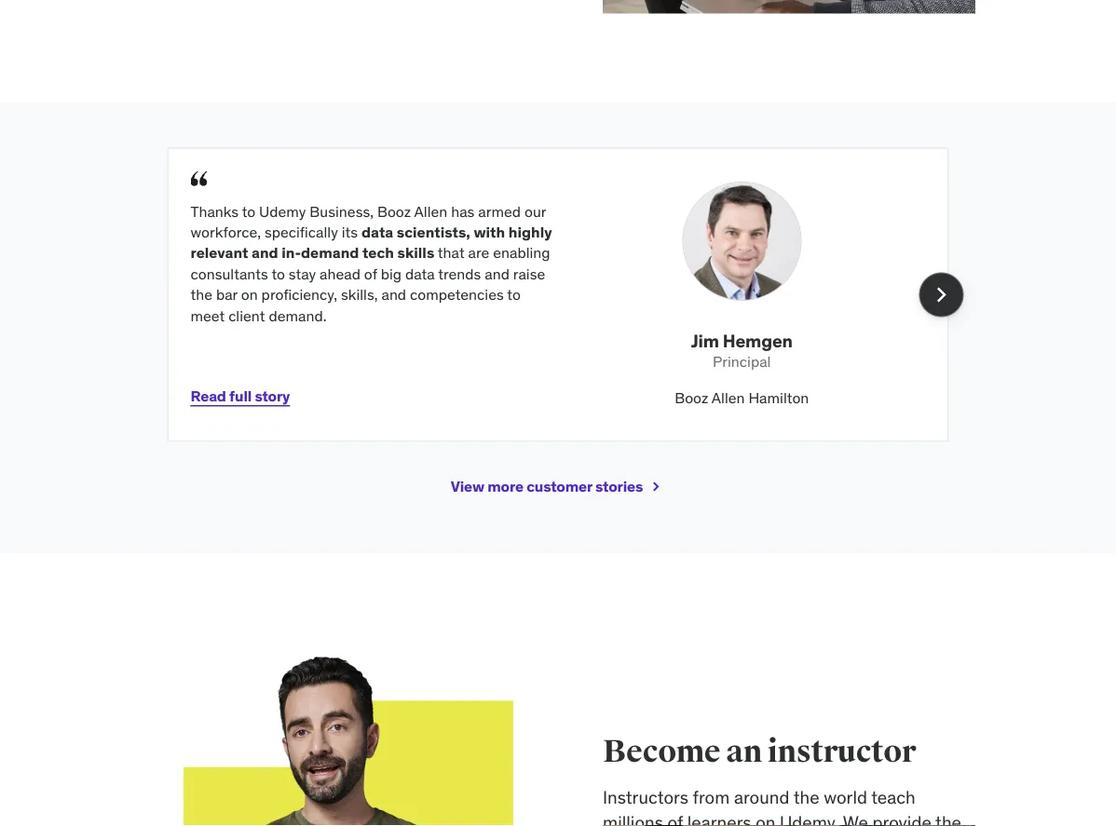 Task type: locate. For each thing, give the bounding box(es) containing it.
allen down principal
[[712, 388, 745, 407]]

view more customer stories
[[451, 477, 643, 496]]

demand
[[301, 243, 359, 262]]

competencies
[[410, 285, 504, 304]]

data
[[361, 222, 393, 242], [405, 264, 435, 283]]

0 vertical spatial on
[[241, 285, 258, 304]]

0 horizontal spatial to
[[242, 202, 256, 221]]

from
[[693, 786, 730, 809]]

skills
[[397, 243, 434, 262]]

world
[[824, 786, 867, 809]]

has
[[451, 202, 475, 221]]

teach
[[871, 786, 916, 809]]

read full story link
[[191, 374, 290, 419]]

of
[[364, 264, 377, 283], [668, 811, 683, 826]]

1 vertical spatial to
[[271, 264, 285, 283]]

of inside that are enabling consultants to stay ahead of big data trends and raise the bar on proficiency, skills, and competencies to meet client demand.
[[364, 264, 377, 283]]

1 vertical spatial the
[[793, 786, 820, 809]]

0 horizontal spatial data
[[361, 222, 393, 242]]

the up "udemy."
[[793, 786, 820, 809]]

allen up scientists,
[[414, 202, 448, 221]]

we
[[843, 811, 868, 826]]

of inside instructors from around the world teach millions of learners on udemy. we provide th
[[668, 811, 683, 826]]

workforce,
[[191, 222, 261, 242]]

client
[[228, 306, 265, 325]]

and down the are
[[485, 264, 510, 283]]

big
[[381, 264, 402, 283]]

0 vertical spatial next image
[[927, 280, 956, 310]]

the inside instructors from around the world teach millions of learners on udemy. we provide th
[[793, 786, 820, 809]]

provide
[[873, 811, 932, 826]]

thanks
[[191, 202, 239, 221]]

next image inside carousel element
[[927, 280, 956, 310]]

data down skills
[[405, 264, 435, 283]]

1 horizontal spatial to
[[271, 264, 285, 283]]

0 horizontal spatial next image
[[647, 478, 665, 496]]

1 vertical spatial of
[[668, 811, 683, 826]]

to up the workforce,
[[242, 202, 256, 221]]

that are enabling consultants to stay ahead of big data trends and raise the bar on proficiency, skills, and competencies to meet client demand.
[[191, 243, 550, 325]]

1 vertical spatial and
[[485, 264, 510, 283]]

and left in-
[[252, 243, 278, 262]]

1 horizontal spatial and
[[381, 285, 406, 304]]

to left the "stay"
[[271, 264, 285, 283]]

1 vertical spatial booz
[[675, 388, 708, 407]]

1 vertical spatial on
[[756, 811, 776, 826]]

armed
[[478, 202, 521, 221]]

0 horizontal spatial booz
[[377, 202, 411, 221]]

2 horizontal spatial to
[[507, 285, 521, 304]]

consultants
[[191, 264, 268, 283]]

on up client
[[241, 285, 258, 304]]

become an instructor
[[603, 732, 916, 771]]

hamilton
[[749, 388, 809, 407]]

stay
[[289, 264, 316, 283]]

1 horizontal spatial next image
[[927, 280, 956, 310]]

1 vertical spatial allen
[[712, 388, 745, 407]]

scientists,
[[397, 222, 470, 242]]

highly
[[508, 222, 552, 242]]

0 horizontal spatial allen
[[414, 202, 448, 221]]

2 vertical spatial to
[[507, 285, 521, 304]]

1 horizontal spatial data
[[405, 264, 435, 283]]

with
[[474, 222, 505, 242]]

1 vertical spatial next image
[[647, 478, 665, 496]]

booz up data scientists, with highly relevant and in-demand tech skills
[[377, 202, 411, 221]]

of left big
[[364, 264, 377, 283]]

hemgen
[[723, 330, 793, 352]]

on down the around
[[756, 811, 776, 826]]

on
[[241, 285, 258, 304], [756, 811, 776, 826]]

the
[[191, 285, 212, 304], [793, 786, 820, 809]]

0 vertical spatial of
[[364, 264, 377, 283]]

view
[[451, 477, 484, 496]]

of for learners
[[668, 811, 683, 826]]

0 horizontal spatial the
[[191, 285, 212, 304]]

the up meet
[[191, 285, 212, 304]]

data up tech
[[361, 222, 393, 242]]

next image
[[927, 280, 956, 310], [647, 478, 665, 496]]

data inside data scientists, with highly relevant and in-demand tech skills
[[361, 222, 393, 242]]

that
[[438, 243, 465, 262]]

instructors from around the world teach millions of learners on udemy. we provide th
[[603, 786, 962, 826]]

1 vertical spatial data
[[405, 264, 435, 283]]

on inside instructors from around the world teach millions of learners on udemy. we provide th
[[756, 811, 776, 826]]

0 vertical spatial allen
[[414, 202, 448, 221]]

0 vertical spatial to
[[242, 202, 256, 221]]

0 vertical spatial and
[[252, 243, 278, 262]]

become
[[603, 732, 721, 771]]

principal
[[713, 352, 771, 371]]

to
[[242, 202, 256, 221], [271, 264, 285, 283], [507, 285, 521, 304]]

allen
[[414, 202, 448, 221], [712, 388, 745, 407]]

udemy
[[259, 202, 306, 221]]

0 vertical spatial booz
[[377, 202, 411, 221]]

1 horizontal spatial on
[[756, 811, 776, 826]]

0 vertical spatial data
[[361, 222, 393, 242]]

in-
[[282, 243, 301, 262]]

1 horizontal spatial allen
[[712, 388, 745, 407]]

around
[[734, 786, 790, 809]]

booz
[[377, 202, 411, 221], [675, 388, 708, 407]]

and down big
[[381, 285, 406, 304]]

1 horizontal spatial the
[[793, 786, 820, 809]]

to down raise
[[507, 285, 521, 304]]

2 horizontal spatial and
[[485, 264, 510, 283]]

0 horizontal spatial and
[[252, 243, 278, 262]]

0 horizontal spatial on
[[241, 285, 258, 304]]

on inside that are enabling consultants to stay ahead of big data trends and raise the bar on proficiency, skills, and competencies to meet client demand.
[[241, 285, 258, 304]]

booz down jim
[[675, 388, 708, 407]]

and
[[252, 243, 278, 262], [485, 264, 510, 283], [381, 285, 406, 304]]

0 vertical spatial the
[[191, 285, 212, 304]]

thanks to udemy business, booz allen has armed our workforce, specifically its
[[191, 202, 546, 242]]

1 horizontal spatial of
[[668, 811, 683, 826]]

0 horizontal spatial of
[[364, 264, 377, 283]]

of down "instructors"
[[668, 811, 683, 826]]

relevant
[[191, 243, 248, 262]]

are
[[468, 243, 489, 262]]

bar
[[216, 285, 238, 304]]



Task type: describe. For each thing, give the bounding box(es) containing it.
read full story
[[191, 387, 290, 406]]

and inside data scientists, with highly relevant and in-demand tech skills
[[252, 243, 278, 262]]

meet
[[191, 306, 225, 325]]

learners
[[687, 811, 752, 826]]

data scientists, with highly relevant and in-demand tech skills
[[191, 222, 552, 262]]

enabling
[[493, 243, 550, 262]]

to inside thanks to udemy business, booz allen has armed our workforce, specifically its
[[242, 202, 256, 221]]

ahead
[[320, 264, 361, 283]]

more
[[487, 477, 523, 496]]

story
[[255, 387, 290, 406]]

jim
[[691, 330, 719, 352]]

specifically
[[265, 222, 338, 242]]

skills,
[[341, 285, 378, 304]]

of for big
[[364, 264, 377, 283]]

business,
[[310, 202, 374, 221]]

jim hemgen principal
[[691, 330, 793, 371]]

its
[[342, 222, 358, 242]]

customer
[[527, 477, 592, 496]]

2 vertical spatial and
[[381, 285, 406, 304]]

instructor
[[768, 732, 916, 771]]

proficiency,
[[261, 285, 337, 304]]

carousel element
[[167, 148, 964, 442]]

full
[[229, 387, 252, 406]]

trends
[[438, 264, 481, 283]]

our
[[524, 202, 546, 221]]

stories
[[595, 477, 643, 496]]

udemy.
[[780, 811, 839, 826]]

allen inside thanks to udemy business, booz allen has armed our workforce, specifically its
[[414, 202, 448, 221]]

millions
[[603, 811, 663, 826]]

an
[[726, 732, 762, 771]]

1 horizontal spatial booz
[[675, 388, 708, 407]]

next image inside "view more customer stories" link
[[647, 478, 665, 496]]

booz allen hamilton
[[675, 388, 809, 407]]

read
[[191, 387, 226, 406]]

demand.
[[269, 306, 327, 325]]

data inside that are enabling consultants to stay ahead of big data trends and raise the bar on proficiency, skills, and competencies to meet client demand.
[[405, 264, 435, 283]]

raise
[[513, 264, 545, 283]]

tech
[[362, 243, 394, 262]]

view more customer stories link
[[451, 465, 665, 509]]

the inside that are enabling consultants to stay ahead of big data trends and raise the bar on proficiency, skills, and competencies to meet client demand.
[[191, 285, 212, 304]]

booz inside thanks to udemy business, booz allen has armed our workforce, specifically its
[[377, 202, 411, 221]]

instructors
[[603, 786, 689, 809]]



Task type: vqa. For each thing, say whether or not it's contained in the screenshot.
variables to the middle
no



